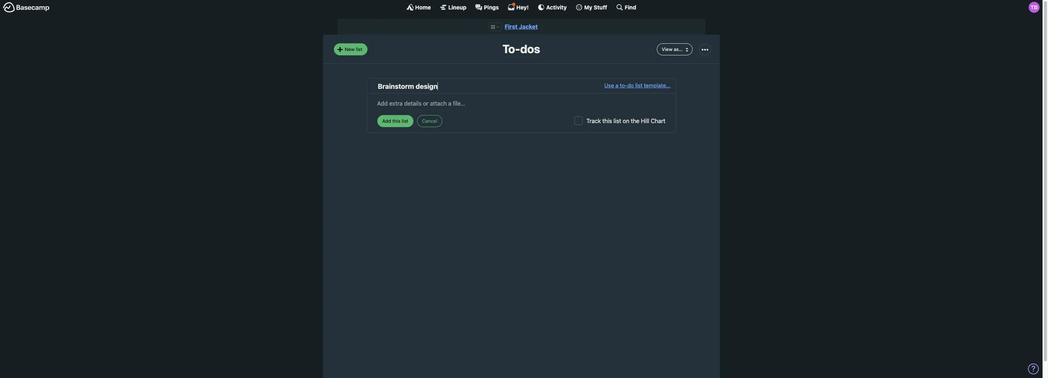 Task type: describe. For each thing, give the bounding box(es) containing it.
track
[[587, 118, 601, 125]]

hill chart
[[641, 118, 666, 125]]

view as…
[[662, 46, 683, 52]]

find button
[[616, 4, 636, 11]]

to-
[[620, 82, 628, 89]]

use
[[604, 82, 614, 89]]

main element
[[0, 0, 1043, 14]]

activity
[[546, 4, 567, 10]]

track this list on the hill chart
[[587, 118, 666, 125]]

view as… button
[[657, 44, 693, 55]]

find
[[625, 4, 636, 10]]

cancel button
[[417, 115, 443, 127]]

use a to-do list template...
[[604, 82, 671, 89]]

my
[[584, 4, 593, 10]]

first
[[505, 23, 518, 30]]

hey!
[[517, 4, 529, 10]]

switch accounts image
[[3, 2, 50, 13]]

first jacket link
[[505, 23, 538, 30]]

new
[[345, 46, 355, 52]]

jacket
[[519, 23, 538, 30]]

use a to-do list template... link
[[604, 82, 671, 92]]

new list link
[[334, 44, 368, 55]]

on
[[623, 118, 630, 125]]

to-
[[503, 42, 520, 56]]

a
[[616, 82, 619, 89]]

0 vertical spatial list
[[356, 46, 362, 52]]

lineup link
[[440, 4, 467, 11]]

pings
[[484, 4, 499, 10]]

the
[[631, 118, 640, 125]]

home
[[415, 4, 431, 10]]

view
[[662, 46, 673, 52]]

my stuff
[[584, 4, 607, 10]]

1 vertical spatial list
[[636, 82, 643, 89]]

pings button
[[475, 4, 499, 11]]

this
[[603, 118, 612, 125]]



Task type: vqa. For each thing, say whether or not it's contained in the screenshot.
list to the middle
yes



Task type: locate. For each thing, give the bounding box(es) containing it.
list right "new"
[[356, 46, 362, 52]]

lineup
[[449, 4, 467, 10]]

None text field
[[377, 98, 666, 108]]

my stuff button
[[576, 4, 607, 11]]

tyler black image
[[1029, 2, 1040, 13]]

to-dos
[[503, 42, 540, 56]]

list
[[356, 46, 362, 52], [636, 82, 643, 89], [614, 118, 621, 125]]

1 horizontal spatial list
[[614, 118, 621, 125]]

Name this list… text field
[[378, 82, 604, 92]]

stuff
[[594, 4, 607, 10]]

0 horizontal spatial list
[[356, 46, 362, 52]]

2 vertical spatial list
[[614, 118, 621, 125]]

list right "do"
[[636, 82, 643, 89]]

hey! button
[[508, 3, 529, 11]]

do
[[628, 82, 634, 89]]

first jacket
[[505, 23, 538, 30]]

activity link
[[538, 4, 567, 11]]

cancel
[[422, 118, 437, 124]]

template...
[[644, 82, 671, 89]]

None submit
[[377, 115, 413, 127]]

list left on at right
[[614, 118, 621, 125]]

dos
[[520, 42, 540, 56]]

new list
[[345, 46, 362, 52]]

home link
[[407, 4, 431, 11]]

as…
[[674, 46, 683, 52]]

2 horizontal spatial list
[[636, 82, 643, 89]]



